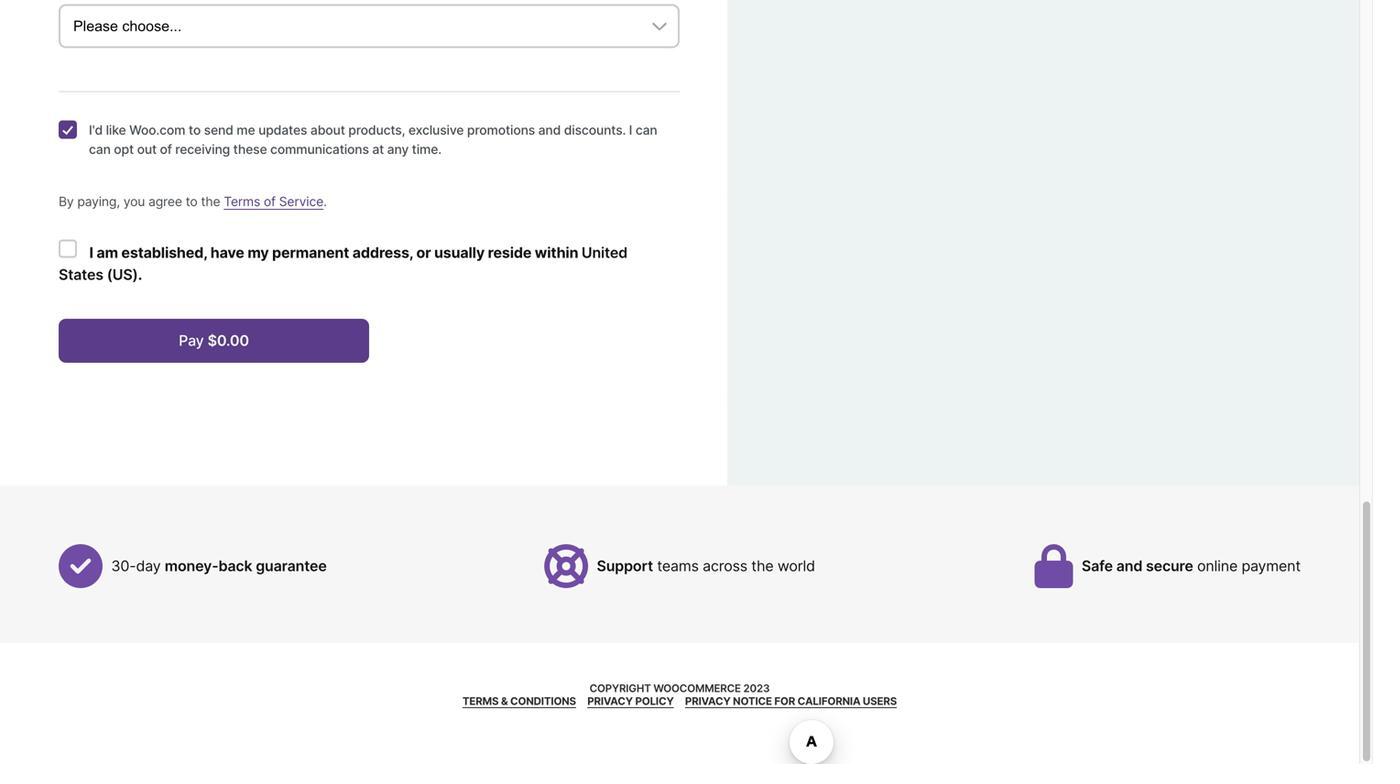Task type: describe. For each thing, give the bounding box(es) containing it.
at
[[372, 142, 384, 157]]

1 horizontal spatial and
[[1117, 557, 1143, 575]]

30-day money-back guarantee
[[111, 557, 327, 575]]

guarantee
[[256, 557, 327, 575]]

across
[[703, 557, 748, 575]]

1 horizontal spatial .
[[323, 194, 327, 209]]

updates
[[258, 122, 307, 138]]

my
[[248, 244, 269, 262]]

notice
[[733, 695, 772, 708]]

i'd like woo.com to send me updates about products, exclusive promotions and discounts. i can can opt out of receiving these communications at any time.
[[89, 122, 657, 157]]

safe
[[1082, 557, 1113, 575]]

&
[[501, 695, 508, 708]]

or
[[416, 244, 431, 262]]

secure
[[1146, 557, 1193, 575]]

california
[[798, 695, 861, 708]]

opt
[[114, 142, 134, 157]]

established,
[[121, 244, 207, 262]]

copyright
[[590, 682, 651, 695]]

receiving
[[175, 142, 230, 157]]

privacy for privacy notice for california users
[[685, 695, 731, 708]]

back
[[218, 557, 252, 575]]

world
[[778, 557, 815, 575]]

have
[[211, 244, 244, 262]]

payment
[[1242, 557, 1301, 575]]

online
[[1197, 557, 1238, 575]]

discounts.
[[564, 122, 626, 138]]

(us)
[[107, 266, 138, 284]]

out
[[137, 142, 157, 157]]

of inside i'd like woo.com to send me updates about products, exclusive promotions and discounts. i can can opt out of receiving these communications at any time.
[[160, 142, 172, 157]]

communications
[[270, 142, 369, 157]]

reside
[[488, 244, 532, 262]]

privacy policy
[[587, 695, 674, 708]]

privacy notice for california users link
[[685, 695, 897, 708]]

woocommerce
[[653, 682, 741, 695]]

policy
[[635, 695, 674, 708]]

you
[[123, 194, 145, 209]]

for
[[774, 695, 795, 708]]

promotions
[[467, 122, 535, 138]]

permanent
[[272, 244, 349, 262]]

1 horizontal spatial of
[[264, 194, 276, 209]]

safe and secure online payment
[[1082, 557, 1301, 575]]

like
[[106, 122, 126, 138]]

pay $0.00
[[179, 332, 249, 350]]

copyright woocommerce 2023 terms & conditions
[[463, 682, 770, 708]]

support teams across the world
[[597, 557, 815, 575]]

terms & conditions link
[[463, 695, 576, 708]]

exclusive
[[408, 122, 464, 138]]

1 vertical spatial i
[[89, 244, 93, 262]]

privacy policy link
[[587, 695, 674, 708]]



Task type: locate. For each thing, give the bounding box(es) containing it.
conditions
[[510, 695, 576, 708]]

i right discounts.
[[629, 122, 632, 138]]

1 horizontal spatial i
[[629, 122, 632, 138]]

$0.00
[[208, 332, 249, 350]]

any
[[387, 142, 409, 157]]

. down established, at the top of the page
[[138, 266, 142, 284]]

to right agree
[[186, 194, 198, 209]]

2023
[[743, 682, 770, 695]]

.
[[323, 194, 327, 209], [138, 266, 142, 284]]

None checkbox
[[59, 240, 77, 258]]

can down the i'd
[[89, 142, 111, 157]]

support
[[597, 557, 653, 575]]

can
[[636, 122, 657, 138], [89, 142, 111, 157]]

2 privacy from the left
[[685, 695, 731, 708]]

agree
[[148, 194, 182, 209]]

and inside i'd like woo.com to send me updates about products, exclusive promotions and discounts. i can can opt out of receiving these communications at any time.
[[538, 122, 561, 138]]

1 vertical spatial can
[[89, 142, 111, 157]]

1 vertical spatial terms
[[463, 695, 499, 708]]

paying,
[[77, 194, 120, 209]]

0 vertical spatial terms
[[224, 194, 260, 209]]

1 vertical spatial of
[[264, 194, 276, 209]]

within
[[535, 244, 578, 262]]

day
[[136, 557, 161, 575]]

0 horizontal spatial i
[[89, 244, 93, 262]]

i left "am"
[[89, 244, 93, 262]]

and left discounts.
[[538, 122, 561, 138]]

woo.com
[[129, 122, 185, 138]]

terms of service link
[[224, 194, 323, 209]]

privacy down copyright
[[587, 695, 633, 708]]

0 vertical spatial the
[[201, 194, 220, 209]]

i'd
[[89, 122, 103, 138]]

1 vertical spatial and
[[1117, 557, 1143, 575]]

30-
[[111, 557, 136, 575]]

the left the world
[[752, 557, 774, 575]]

terms left &
[[463, 695, 499, 708]]

of
[[160, 142, 172, 157], [264, 194, 276, 209]]

address,
[[352, 244, 413, 262]]

1 horizontal spatial can
[[636, 122, 657, 138]]

send
[[204, 122, 233, 138]]

1 horizontal spatial terms
[[463, 695, 499, 708]]

0 vertical spatial can
[[636, 122, 657, 138]]

0 horizontal spatial .
[[138, 266, 142, 284]]

0 horizontal spatial can
[[89, 142, 111, 157]]

0 vertical spatial i
[[629, 122, 632, 138]]

1 vertical spatial .
[[138, 266, 142, 284]]

teams
[[657, 557, 699, 575]]

and right safe at right bottom
[[1117, 557, 1143, 575]]

0 horizontal spatial and
[[538, 122, 561, 138]]

of left service
[[264, 194, 276, 209]]

0 vertical spatial .
[[323, 194, 327, 209]]

i am established, have my permanent address, or usually reside within
[[86, 244, 582, 262]]

products,
[[348, 122, 405, 138]]

and
[[538, 122, 561, 138], [1117, 557, 1143, 575]]

users
[[863, 695, 897, 708]]

service
[[279, 194, 323, 209]]

1 horizontal spatial privacy
[[685, 695, 731, 708]]

1 horizontal spatial the
[[752, 557, 774, 575]]

terms inside "copyright woocommerce 2023 terms & conditions"
[[463, 695, 499, 708]]

states
[[59, 266, 103, 284]]

to inside i'd like woo.com to send me updates about products, exclusive promotions and discounts. i can can opt out of receiving these communications at any time.
[[189, 122, 201, 138]]

these
[[233, 142, 267, 157]]

0 vertical spatial to
[[189, 122, 201, 138]]

united
[[582, 244, 628, 262]]

the right agree
[[201, 194, 220, 209]]

to
[[189, 122, 201, 138], [186, 194, 198, 209]]

1 privacy from the left
[[587, 695, 633, 708]]

terms
[[224, 194, 260, 209], [463, 695, 499, 708]]

privacy down woocommerce
[[685, 695, 731, 708]]

united states (us)
[[59, 244, 628, 284]]

1 vertical spatial to
[[186, 194, 198, 209]]

0 horizontal spatial terms
[[224, 194, 260, 209]]

money-
[[165, 557, 218, 575]]

by
[[59, 194, 74, 209]]

privacy notice for california users
[[685, 695, 897, 708]]

to up receiving
[[189, 122, 201, 138]]

0 horizontal spatial privacy
[[587, 695, 633, 708]]

0 vertical spatial and
[[538, 122, 561, 138]]

time.
[[412, 142, 442, 157]]

i
[[629, 122, 632, 138], [89, 244, 93, 262]]

i inside i'd like woo.com to send me updates about products, exclusive promotions and discounts. i can can opt out of receiving these communications at any time.
[[629, 122, 632, 138]]

0 vertical spatial of
[[160, 142, 172, 157]]

usually
[[434, 244, 485, 262]]

. up i am established, have my permanent address, or usually reside within
[[323, 194, 327, 209]]

about
[[310, 122, 345, 138]]

of right out on the left
[[160, 142, 172, 157]]

by paying, you agree to the terms of service .
[[59, 194, 327, 209]]

0 horizontal spatial of
[[160, 142, 172, 157]]

the
[[201, 194, 220, 209], [752, 557, 774, 575]]

terms down these
[[224, 194, 260, 209]]

I'd like Woo.com to send me updates about products, exclusive promotions and discounts. I can can opt out of receiving these communications at any time. checkbox
[[59, 121, 77, 139]]

me
[[237, 122, 255, 138]]

pay
[[179, 332, 204, 350]]

0 horizontal spatial the
[[201, 194, 220, 209]]

privacy
[[587, 695, 633, 708], [685, 695, 731, 708]]

am
[[97, 244, 118, 262]]

1 vertical spatial the
[[752, 557, 774, 575]]

privacy for privacy policy
[[587, 695, 633, 708]]

can right discounts.
[[636, 122, 657, 138]]



Task type: vqa. For each thing, say whether or not it's contained in the screenshot.
the middle 'Reporting'
no



